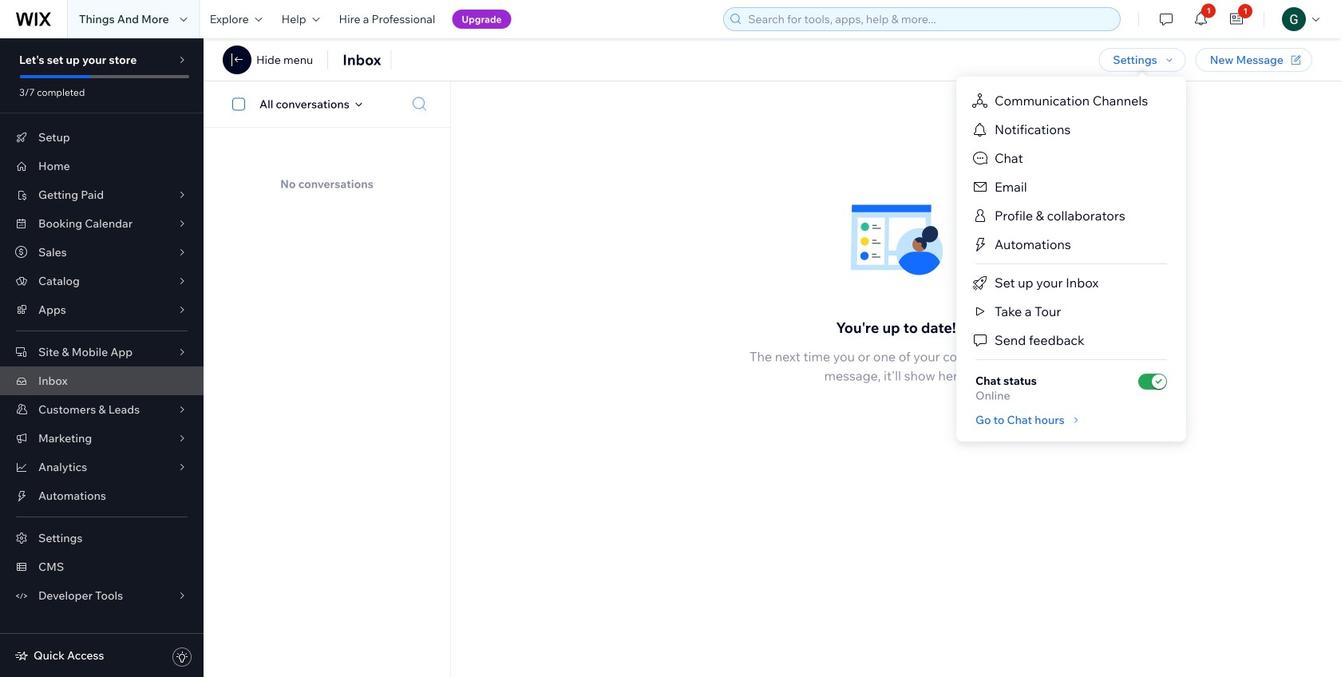 Task type: describe. For each thing, give the bounding box(es) containing it.
sidebar element
[[0, 38, 204, 677]]



Task type: vqa. For each thing, say whether or not it's contained in the screenshot.
Search for tools, apps, help & more... field
yes



Task type: locate. For each thing, give the bounding box(es) containing it.
None checkbox
[[224, 95, 260, 114]]

Search for tools, apps, help & more... field
[[744, 8, 1116, 30]]



